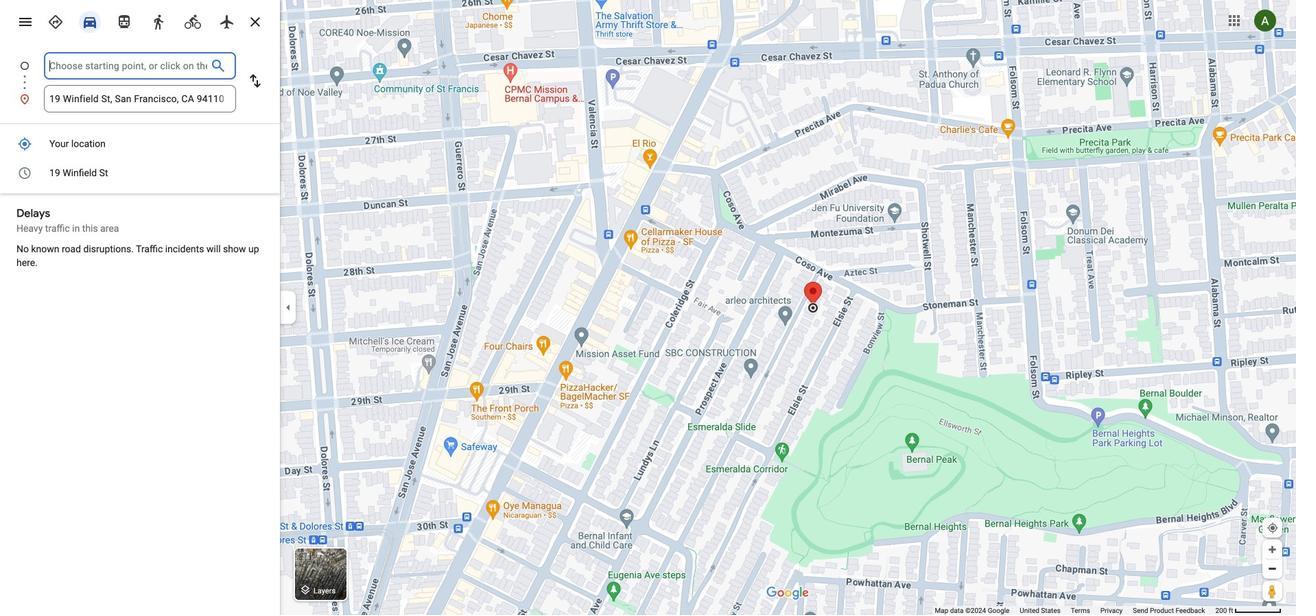 Task type: describe. For each thing, give the bounding box(es) containing it.
driving image
[[82, 14, 98, 30]]

1 cell from the top
[[0, 133, 271, 155]]

list inside google maps 'element'
[[0, 52, 280, 113]]

Choose starting point, or click on the map... field
[[49, 58, 207, 74]]

best travel modes image
[[47, 14, 64, 30]]

none radio flights
[[213, 8, 242, 33]]

collapse side panel image
[[281, 300, 296, 315]]

recently viewed image
[[18, 166, 32, 181]]

2 list item from the top
[[0, 85, 280, 113]]

none radio transit
[[110, 8, 139, 33]]

your location image
[[18, 137, 32, 151]]

none field choose starting point, or click on the map...
[[49, 52, 207, 80]]

directions main content
[[0, 0, 280, 616]]

zoom in image
[[1268, 545, 1278, 555]]

none radio driving
[[76, 8, 104, 33]]

grid inside google maps 'element'
[[0, 130, 280, 188]]



Task type: vqa. For each thing, say whether or not it's contained in the screenshot.
the bottom min
no



Task type: locate. For each thing, give the bounding box(es) containing it.
google account: augustus odena  
(augustus@adept.ai) image
[[1255, 10, 1277, 32]]

none field destination 19 winfield st, san francisco, ca 94110
[[49, 85, 231, 113]]

None field
[[49, 52, 207, 80], [49, 85, 231, 113]]

zoom out image
[[1268, 564, 1278, 575]]

1 vertical spatial none field
[[49, 85, 231, 113]]

cell
[[0, 133, 271, 155], [0, 162, 271, 185]]

2 none radio from the left
[[213, 8, 242, 33]]

none radio walking
[[144, 8, 173, 33]]

none radio left flights radio
[[178, 8, 207, 33]]

google maps element
[[0, 0, 1297, 616]]

none radio right transit option
[[144, 8, 173, 33]]

flights image
[[219, 14, 235, 30]]

list item down choose starting point, or click on the map... field
[[0, 85, 280, 113]]

0 vertical spatial none field
[[49, 52, 207, 80]]

none field down choose starting point, or click on the map... field
[[49, 85, 231, 113]]

1 none field from the top
[[49, 52, 207, 80]]

2 none radio from the left
[[76, 8, 104, 33]]

1 list item from the top
[[0, 52, 280, 96]]

0 horizontal spatial none radio
[[144, 8, 173, 33]]

4 none radio from the left
[[178, 8, 207, 33]]

0 vertical spatial cell
[[0, 133, 271, 155]]

show your location image
[[1267, 522, 1279, 535]]

1 vertical spatial cell
[[0, 162, 271, 185]]

1 none radio from the left
[[41, 8, 70, 33]]

1 none radio from the left
[[144, 8, 173, 33]]

transit image
[[116, 14, 132, 30]]

3 none radio from the left
[[110, 8, 139, 33]]

none radio the cycling
[[178, 8, 207, 33]]

cycling image
[[185, 14, 201, 30]]

None radio
[[41, 8, 70, 33], [76, 8, 104, 33], [110, 8, 139, 33], [178, 8, 207, 33]]

none radio best travel modes
[[41, 8, 70, 33]]

list item
[[0, 52, 280, 96], [0, 85, 280, 113]]

none radio left driving option
[[41, 8, 70, 33]]

2 cell from the top
[[0, 162, 271, 185]]

list item down transit icon
[[0, 52, 280, 96]]

none radio left walking radio
[[110, 8, 139, 33]]

show street view coverage image
[[1263, 581, 1283, 602]]

list
[[0, 52, 280, 113]]

None radio
[[144, 8, 173, 33], [213, 8, 242, 33]]

grid
[[0, 130, 280, 188]]

none radio right the cycling option
[[213, 8, 242, 33]]

walking image
[[150, 14, 167, 30]]

none field up destination 19 winfield st, san francisco, ca 94110 field
[[49, 52, 207, 80]]

Destination 19 Winfield St, San Francisco, CA 94110 field
[[49, 91, 231, 107]]

none radio right best travel modes option
[[76, 8, 104, 33]]

1 horizontal spatial none radio
[[213, 8, 242, 33]]

2 none field from the top
[[49, 85, 231, 113]]



